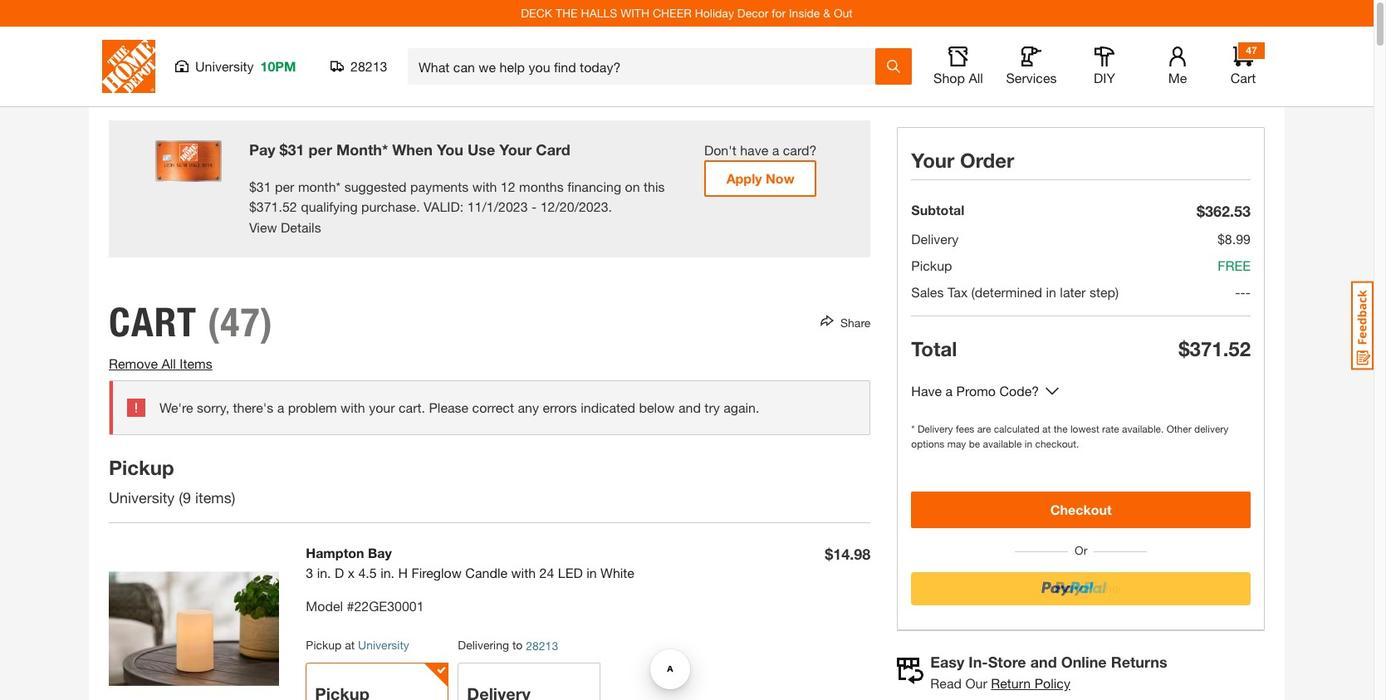 Task type: vqa. For each thing, say whether or not it's contained in the screenshot.
Government Customers
no



Task type: locate. For each thing, give the bounding box(es) containing it.
university left 10pm
[[195, 58, 254, 74]]

31 right pay
[[288, 140, 305, 159]]

h
[[398, 565, 408, 581]]

with left 12
[[473, 178, 497, 194]]

and left 'try' in the right bottom of the page
[[679, 400, 701, 416]]

47
[[1246, 44, 1258, 56]]

1 vertical spatial all
[[162, 356, 176, 372]]

0 vertical spatial per
[[309, 140, 332, 159]]

we're sorry, there's a problem with your cart. please correct any errors indicated below and try again. alert
[[109, 381, 871, 436]]

at left the at bottom right
[[1043, 423, 1051, 435]]

1 horizontal spatial with
[[473, 178, 497, 194]]

0 vertical spatial a
[[772, 142, 780, 158]]

(47)
[[208, 299, 273, 347]]

1 horizontal spatial in
[[1025, 438, 1033, 450]]

again.
[[724, 400, 760, 416]]

1 vertical spatial 31
[[257, 178, 271, 194]]

pickup up university ( 9 item s )
[[109, 456, 174, 480]]

with left 24
[[511, 565, 536, 581]]

checkout button
[[912, 492, 1251, 528]]

9
[[183, 489, 191, 507]]

22ge30001
[[354, 598, 424, 614]]

university for university 10pm
[[195, 58, 254, 74]]

qualifying
[[301, 198, 358, 214]]

d
[[335, 565, 344, 581]]

view details button
[[249, 218, 321, 238]]

0 vertical spatial delivery
[[912, 231, 959, 247]]

months
[[519, 178, 564, 194]]

2 vertical spatial pickup
[[306, 638, 342, 652]]

all
[[969, 70, 984, 86], [162, 356, 176, 372]]

1 horizontal spatial 28213
[[526, 639, 558, 653]]

deck the halls with cheer holiday decor for inside & out link
[[521, 6, 853, 20]]

in right led
[[587, 565, 597, 581]]

1 horizontal spatial per
[[309, 140, 332, 159]]

cart
[[1231, 70, 1256, 86]]

0 vertical spatial in
[[1046, 284, 1057, 300]]

hampton
[[306, 545, 364, 561]]

delivery up options on the bottom of the page
[[918, 423, 953, 435]]

presentation image
[[156, 140, 222, 182]]

a
[[772, 142, 780, 158], [946, 383, 953, 399], [277, 400, 284, 416]]

0 horizontal spatial at
[[345, 638, 355, 652]]

0 vertical spatial and
[[679, 400, 701, 416]]

deck
[[521, 6, 553, 20]]

1 horizontal spatial and
[[1031, 653, 1057, 671]]

28213
[[351, 58, 388, 74], [526, 639, 558, 653]]

feedback link image
[[1352, 281, 1374, 371]]

order
[[960, 149, 1015, 172]]

2 horizontal spatial pickup
[[912, 258, 953, 273]]

and up policy
[[1031, 653, 1057, 671]]

your right 'use'
[[500, 140, 532, 159]]

$ up view
[[249, 198, 257, 214]]

university down the 22ge30001
[[358, 638, 409, 652]]

2 vertical spatial $
[[249, 198, 257, 214]]

pickup
[[912, 258, 953, 273], [109, 456, 174, 480], [306, 638, 342, 652]]

at left university button
[[345, 638, 355, 652]]

1 vertical spatial in
[[1025, 438, 1033, 450]]

2 vertical spatial a
[[277, 400, 284, 416]]

total
[[912, 337, 957, 361]]

errors
[[543, 400, 577, 416]]

code?
[[1000, 383, 1039, 399]]

all for remove
[[162, 356, 176, 372]]

university left (
[[109, 489, 175, 507]]

2 horizontal spatial in
[[1046, 284, 1057, 300]]

valid:
[[424, 198, 464, 214]]

per up 371.52
[[275, 178, 294, 194]]

2 horizontal spatial a
[[946, 383, 953, 399]]

What can we help you find today? search field
[[419, 49, 875, 84]]

try
[[705, 400, 720, 416]]

0 horizontal spatial per
[[275, 178, 294, 194]]

for
[[772, 6, 786, 20]]

there's
[[233, 400, 273, 416]]

in inside the hampton bay 3 in. d x 4.5 in. h fireglow candle with 24 led in white
[[587, 565, 597, 581]]

fees
[[956, 423, 975, 435]]

any
[[518, 400, 539, 416]]

university for university ( 9 item s )
[[109, 489, 175, 507]]

in left later
[[1046, 284, 1057, 300]]

all left items
[[162, 356, 176, 372]]

$ up 371.52
[[249, 178, 257, 194]]

1 in. from the left
[[317, 565, 331, 581]]

are
[[978, 423, 991, 435]]

1 vertical spatial and
[[1031, 653, 1057, 671]]

pickup down model
[[306, 638, 342, 652]]

1 vertical spatial a
[[946, 383, 953, 399]]

in. right 3
[[317, 565, 331, 581]]

be
[[969, 438, 981, 450]]

shop all button
[[932, 47, 985, 86]]

0 horizontal spatial 28213
[[351, 58, 388, 74]]

$ right pay
[[280, 140, 288, 159]]

please
[[429, 400, 469, 416]]

apply now
[[727, 170, 795, 186]]

services
[[1007, 70, 1057, 86]]

1 horizontal spatial in.
[[381, 565, 395, 581]]

cart.
[[399, 400, 425, 416]]

0 horizontal spatial all
[[162, 356, 176, 372]]

1 horizontal spatial university
[[195, 58, 254, 74]]

31
[[288, 140, 305, 159], [257, 178, 271, 194]]

0 vertical spatial 28213
[[351, 58, 388, 74]]

delivering to 28213
[[458, 638, 558, 653]]

all inside button
[[969, 70, 984, 86]]

0 horizontal spatial pickup
[[109, 456, 174, 480]]

0 horizontal spatial with
[[341, 400, 365, 416]]

with inside alert
[[341, 400, 365, 416]]

2 vertical spatial with
[[511, 565, 536, 581]]

2 vertical spatial university
[[358, 638, 409, 652]]

- inside 371.52 qualifying purchase. valid: 11/1/2023 - 12/20/2023. view details
[[532, 198, 537, 214]]

1 horizontal spatial all
[[969, 70, 984, 86]]

your order
[[912, 149, 1015, 172]]

1 vertical spatial with
[[341, 400, 365, 416]]

shop all
[[934, 70, 984, 86]]

me
[[1169, 70, 1187, 86]]

in down calculated
[[1025, 438, 1033, 450]]

2 vertical spatial in
[[587, 565, 597, 581]]

with
[[473, 178, 497, 194], [341, 400, 365, 416], [511, 565, 536, 581]]

0 vertical spatial at
[[1043, 423, 1051, 435]]

0 horizontal spatial in.
[[317, 565, 331, 581]]

0 vertical spatial all
[[969, 70, 984, 86]]

per up the month*
[[309, 140, 332, 159]]

2 horizontal spatial with
[[511, 565, 536, 581]]

0 horizontal spatial in
[[587, 565, 597, 581]]

0 horizontal spatial a
[[277, 400, 284, 416]]

1 vertical spatial at
[[345, 638, 355, 652]]

we're
[[160, 400, 193, 416]]

delivery down 'subtotal'
[[912, 231, 959, 247]]

at
[[1043, 423, 1051, 435], [345, 638, 355, 652]]

1 vertical spatial delivery
[[918, 423, 953, 435]]

your up 'subtotal'
[[912, 149, 955, 172]]

checkout
[[1051, 502, 1112, 518]]

delivering
[[458, 638, 509, 652]]

shop
[[934, 70, 965, 86]]

371.52
[[257, 198, 297, 214]]

in. left h
[[381, 565, 395, 581]]

month*
[[298, 178, 341, 194]]

view
[[249, 220, 277, 235]]

1 horizontal spatial 31
[[288, 140, 305, 159]]

(
[[179, 489, 183, 507]]

with left your
[[341, 400, 365, 416]]

* delivery fees are calculated at the lowest rate available. other delivery options may be available in checkout.
[[912, 423, 1229, 450]]

1 vertical spatial university
[[109, 489, 175, 507]]

31 up 371.52
[[257, 178, 271, 194]]

diy button
[[1078, 47, 1132, 86]]

available.
[[1123, 423, 1164, 435]]

$ inside months financing on this $
[[249, 198, 257, 214]]

371.52 qualifying purchase. valid: 11/1/2023 - 12/20/2023. view details
[[249, 198, 612, 235]]

0 vertical spatial university
[[195, 58, 254, 74]]

1 horizontal spatial a
[[772, 142, 780, 158]]

11/1/2023
[[467, 198, 528, 214]]

read
[[931, 675, 962, 691]]

0 horizontal spatial university
[[109, 489, 175, 507]]

in inside * delivery fees are calculated at the lowest rate available. other delivery options may be available in checkout.
[[1025, 438, 1033, 450]]

-
[[532, 198, 537, 214], [1236, 284, 1241, 300], [1241, 284, 1246, 300], [1246, 284, 1251, 300]]

the
[[556, 6, 578, 20]]

0 horizontal spatial 31
[[257, 178, 271, 194]]

all right shop
[[969, 70, 984, 86]]

all for shop
[[969, 70, 984, 86]]

1 vertical spatial per
[[275, 178, 294, 194]]

0 vertical spatial 31
[[288, 140, 305, 159]]

available
[[983, 438, 1022, 450]]

or
[[1069, 543, 1094, 557]]

apply now button
[[704, 160, 817, 197]]

1 vertical spatial 28213
[[526, 639, 558, 653]]

12
[[501, 178, 516, 194]]

28213 button
[[331, 58, 388, 75]]

our
[[966, 675, 988, 691]]

pickup up sales on the top right of page
[[912, 258, 953, 273]]

4.5
[[358, 565, 377, 581]]

1 horizontal spatial at
[[1043, 423, 1051, 435]]

0 horizontal spatial and
[[679, 400, 701, 416]]

inside
[[789, 6, 820, 20]]

and inside alert
[[679, 400, 701, 416]]

don't
[[704, 142, 737, 158]]

(determined
[[972, 284, 1043, 300]]



Task type: describe. For each thing, give the bounding box(es) containing it.
28213 link
[[526, 637, 558, 655]]

on
[[625, 178, 640, 194]]

purchase.
[[361, 198, 420, 214]]

s
[[224, 489, 232, 507]]

apply
[[727, 170, 762, 186]]

0 vertical spatial with
[[473, 178, 497, 194]]

12/20/2023.
[[541, 198, 612, 214]]

$14.98
[[825, 545, 871, 564]]

and inside easy in-store and online returns read our return policy
[[1031, 653, 1057, 671]]

have
[[912, 383, 942, 399]]

online
[[1062, 653, 1107, 671]]

1 horizontal spatial pickup
[[306, 638, 342, 652]]

have a promo code? link
[[912, 381, 1039, 402]]

this
[[644, 178, 665, 194]]

university ( 9 item s )
[[109, 489, 240, 507]]

3
[[306, 565, 313, 581]]

cart
[[109, 299, 197, 347]]

don't have a card?
[[704, 142, 817, 158]]

$ 31 per month* suggested payments with 12
[[249, 178, 516, 194]]

return policy link
[[991, 675, 1071, 691]]

you
[[437, 140, 464, 159]]

led
[[558, 565, 583, 581]]

x
[[348, 565, 355, 581]]

pickup at university
[[306, 638, 409, 652]]

policy
[[1035, 675, 1071, 691]]

store
[[988, 653, 1027, 671]]

2 in. from the left
[[381, 565, 395, 581]]

white
[[601, 565, 635, 581]]

correct
[[472, 400, 514, 416]]

out
[[834, 6, 853, 20]]

payments
[[410, 178, 469, 194]]

halls
[[581, 6, 618, 20]]

0 vertical spatial $
[[280, 140, 288, 159]]

when
[[392, 140, 433, 159]]

sales
[[912, 284, 944, 300]]

return
[[991, 675, 1031, 691]]

other
[[1167, 423, 1192, 435]]

returns
[[1111, 653, 1168, 671]]

calculated
[[994, 423, 1040, 435]]

$371.52
[[1179, 337, 1251, 361]]

0 vertical spatial pickup
[[912, 258, 953, 273]]

details
[[281, 220, 321, 235]]

have
[[740, 142, 769, 158]]

hampton bay 3 in. d x 4.5 in. h fireglow candle with 24 led in white
[[306, 545, 635, 581]]

&
[[824, 6, 831, 20]]

pay $ 31 per month* when you use your card
[[249, 140, 571, 159]]

1 vertical spatial pickup
[[109, 456, 174, 480]]

---
[[1236, 284, 1251, 300]]

model # 22ge30001
[[306, 598, 424, 614]]

may
[[948, 438, 967, 450]]

university button
[[358, 638, 409, 652]]

share link
[[834, 316, 871, 330]]

model
[[306, 598, 343, 614]]

financing
[[568, 178, 622, 194]]

decor
[[738, 6, 769, 20]]

0 horizontal spatial your
[[500, 140, 532, 159]]

1 vertical spatial $
[[249, 178, 257, 194]]

step)
[[1090, 284, 1119, 300]]

product image
[[109, 544, 279, 700]]

item
[[195, 489, 224, 507]]

10pm
[[260, 58, 296, 74]]

1 horizontal spatial your
[[912, 149, 955, 172]]

bay
[[368, 545, 392, 561]]

card
[[536, 140, 571, 159]]

diy
[[1094, 70, 1116, 86]]

delivery
[[1195, 423, 1229, 435]]

use
[[468, 140, 495, 159]]

have a promo code?
[[912, 383, 1039, 399]]

28213 inside 28213 button
[[351, 58, 388, 74]]

remove
[[109, 356, 158, 372]]

later
[[1060, 284, 1086, 300]]

2 horizontal spatial university
[[358, 638, 409, 652]]

$362.53
[[1197, 202, 1251, 220]]

options
[[912, 438, 945, 450]]

easy in-store and online returns read our return policy
[[931, 653, 1168, 691]]

free
[[1218, 258, 1251, 273]]

28213 inside delivering to 28213
[[526, 639, 558, 653]]

*
[[912, 423, 915, 435]]

at inside * delivery fees are calculated at the lowest rate available. other delivery options may be available in checkout.
[[1043, 423, 1051, 435]]

sorry,
[[197, 400, 229, 416]]

the home depot logo image
[[102, 40, 155, 93]]

me button
[[1152, 47, 1205, 86]]

now
[[766, 170, 795, 186]]

24
[[540, 565, 554, 581]]

the
[[1054, 423, 1068, 435]]

candle
[[466, 565, 508, 581]]

deck the halls with cheer holiday decor for inside & out
[[521, 6, 853, 20]]

with inside the hampton bay 3 in. d x 4.5 in. h fireglow candle with 24 led in white
[[511, 565, 536, 581]]

month*
[[336, 140, 388, 159]]

pay
[[249, 140, 275, 159]]

#
[[347, 598, 354, 614]]

delivery inside * delivery fees are calculated at the lowest rate available. other delivery options may be available in checkout.
[[918, 423, 953, 435]]

a inside alert
[[277, 400, 284, 416]]

problem
[[288, 400, 337, 416]]



